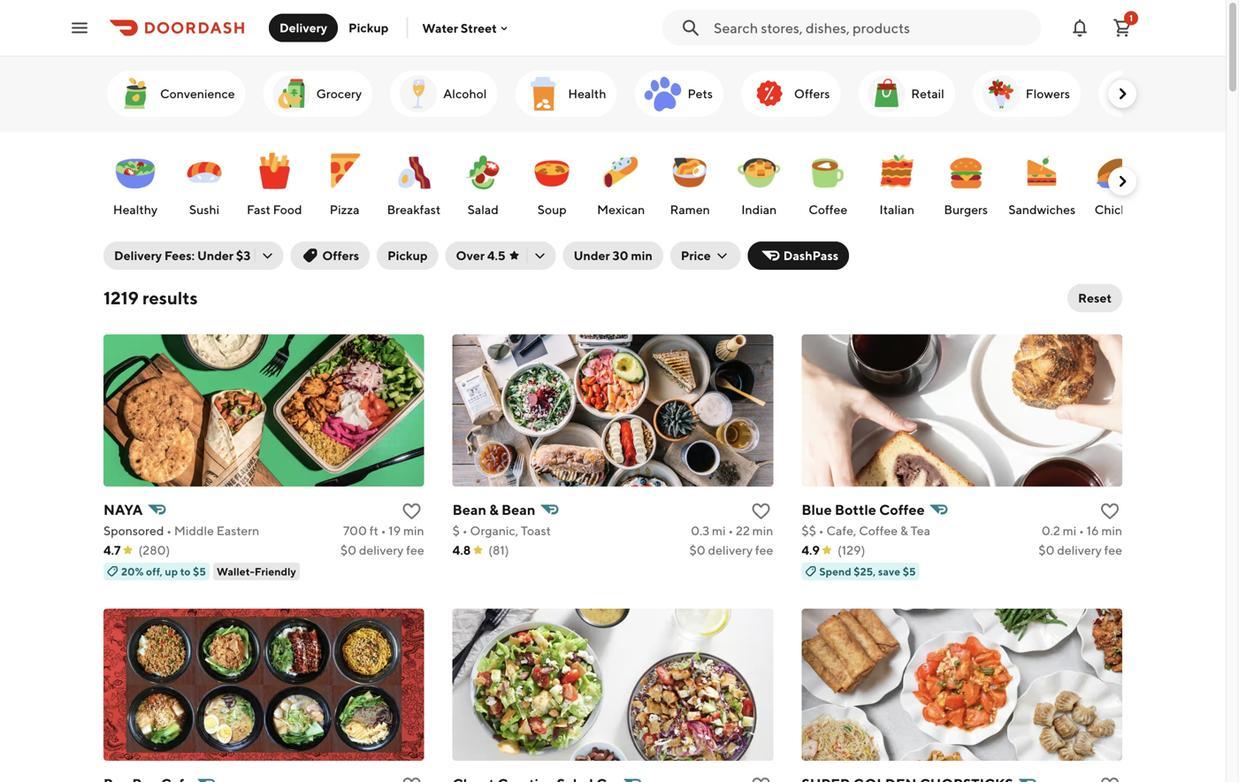 Task type: vqa. For each thing, say whether or not it's contained in the screenshot.
the rightmost 'Bean'
yes



Task type: describe. For each thing, give the bounding box(es) containing it.
price
[[681, 248, 711, 263]]

sponsored • middle eastern
[[104, 523, 259, 538]]

wallet-
[[217, 565, 255, 578]]

open menu image
[[69, 17, 90, 38]]

health
[[568, 86, 606, 101]]

$​0 for bean
[[690, 543, 706, 557]]

water street button
[[422, 21, 511, 35]]

$ • organic, toast
[[453, 523, 551, 538]]

health image
[[522, 73, 565, 115]]

$​0 for blue
[[1039, 543, 1055, 557]]

salad
[[468, 202, 499, 217]]

chicken
[[1095, 202, 1142, 217]]

breakfast
[[387, 202, 441, 217]]

food
[[273, 202, 302, 217]]

alcohol
[[443, 86, 487, 101]]

off,
[[146, 565, 163, 578]]

0.3 mi • 22 min
[[691, 523, 773, 538]]

organic,
[[470, 523, 518, 538]]

6 • from the left
[[1079, 523, 1084, 538]]

alcohol link
[[390, 71, 497, 117]]

pets image
[[642, 73, 684, 115]]

$
[[453, 523, 460, 538]]

30
[[613, 248, 629, 263]]

mexican
[[597, 202, 645, 217]]

click to add this store to your saved list image for bean & bean
[[750, 501, 772, 522]]

bottle
[[835, 501, 877, 518]]

soup
[[538, 202, 567, 217]]

next button of carousel image
[[1114, 85, 1131, 103]]

convenience link
[[107, 71, 246, 117]]

dashpass
[[784, 248, 839, 263]]

friendly
[[255, 565, 296, 578]]

delivery button
[[269, 14, 338, 42]]

water street
[[422, 21, 497, 35]]

4 • from the left
[[728, 523, 734, 538]]

grocery
[[316, 86, 362, 101]]

burgers
[[944, 202, 988, 217]]

over
[[456, 248, 485, 263]]

retail link
[[858, 71, 955, 117]]

1 button
[[1105, 10, 1140, 46]]

delivery fees: under $3
[[114, 248, 251, 263]]

convenience
[[160, 86, 235, 101]]

tea
[[911, 523, 931, 538]]

under 30 min button
[[563, 242, 663, 270]]

price button
[[670, 242, 741, 270]]

flowers link
[[973, 71, 1081, 117]]

spend
[[819, 565, 852, 578]]

grocery link
[[263, 71, 373, 117]]

700
[[343, 523, 367, 538]]

grocery image
[[270, 73, 313, 115]]

catering image
[[1106, 73, 1148, 115]]

(81)
[[489, 543, 509, 557]]

fast
[[247, 202, 271, 217]]

sandwiches
[[1009, 202, 1076, 217]]

to
[[180, 565, 191, 578]]

pizza
[[330, 202, 360, 217]]

1 vertical spatial pickup
[[388, 248, 428, 263]]

20% off, up to $5
[[121, 565, 206, 578]]

2 bean from the left
[[502, 501, 536, 518]]

1 $​0 from the left
[[340, 543, 357, 557]]

4.8
[[453, 543, 471, 557]]

1 $​0 delivery fee from the left
[[340, 543, 424, 557]]

cafe,
[[827, 523, 857, 538]]

(280)
[[138, 543, 170, 557]]

0 vertical spatial coffee
[[809, 202, 848, 217]]

over 4.5
[[456, 248, 506, 263]]

eastern
[[217, 523, 259, 538]]

$3
[[236, 248, 251, 263]]

pets link
[[635, 71, 724, 117]]

reset
[[1078, 291, 1112, 305]]

$$ • cafe, coffee & tea
[[802, 523, 931, 538]]

wallet-friendly
[[217, 565, 296, 578]]

2 vertical spatial coffee
[[859, 523, 898, 538]]

0 horizontal spatial &
[[489, 501, 499, 518]]

blue
[[802, 501, 832, 518]]

up
[[165, 565, 178, 578]]

0.2 mi • 16 min
[[1042, 523, 1123, 538]]

1 under from the left
[[197, 248, 234, 263]]

20%
[[121, 565, 144, 578]]

3 • from the left
[[462, 523, 468, 538]]

click to add this store to your saved list image for naya
[[401, 501, 423, 522]]

click to add this store to your saved list image for blue bottle coffee
[[1100, 501, 1121, 522]]

1 delivery from the left
[[359, 543, 404, 557]]

notification bell image
[[1070, 17, 1091, 38]]

under inside 'button'
[[574, 248, 610, 263]]

19
[[389, 523, 401, 538]]

$​0 delivery fee for bean
[[690, 543, 773, 557]]

healthy
[[113, 202, 158, 217]]

1219
[[104, 288, 139, 308]]

convenience image
[[114, 73, 157, 115]]

offers button
[[290, 242, 370, 270]]

offers image
[[748, 73, 791, 115]]

min for bean & bean
[[753, 523, 773, 538]]

1
[[1130, 13, 1133, 23]]

retail image
[[865, 73, 908, 115]]

22
[[736, 523, 750, 538]]

4.5
[[487, 248, 506, 263]]

1 vertical spatial coffee
[[879, 501, 925, 518]]

2 • from the left
[[381, 523, 386, 538]]

blue bottle coffee
[[802, 501, 925, 518]]

delivery for delivery
[[280, 20, 327, 35]]

1219 results
[[104, 288, 198, 308]]

fee for bean
[[755, 543, 773, 557]]



Task type: locate. For each thing, give the bounding box(es) containing it.
(129)
[[838, 543, 865, 557]]

0 vertical spatial offers
[[794, 86, 830, 101]]

coffee up tea
[[879, 501, 925, 518]]

4.9
[[802, 543, 820, 557]]

&
[[489, 501, 499, 518], [900, 523, 908, 538]]

1 horizontal spatial offers
[[794, 86, 830, 101]]

mi right 0.2
[[1063, 523, 1077, 538]]

0 horizontal spatial delivery
[[359, 543, 404, 557]]

fee for blue
[[1105, 543, 1123, 557]]

flowers
[[1026, 86, 1070, 101]]

delivery down 0.2 mi • 16 min
[[1057, 543, 1102, 557]]

next button of carousel image
[[1114, 173, 1131, 190]]

0 horizontal spatial $​0
[[340, 543, 357, 557]]

delivery for delivery fees: under $3
[[114, 248, 162, 263]]

•
[[166, 523, 172, 538], [381, 523, 386, 538], [462, 523, 468, 538], [728, 523, 734, 538], [819, 523, 824, 538], [1079, 523, 1084, 538]]

delivery down 0.3 mi • 22 min
[[708, 543, 753, 557]]

2 horizontal spatial $​0
[[1039, 543, 1055, 557]]

offers link
[[741, 71, 841, 117]]

Store search: begin typing to search for stores available on DoorDash text field
[[714, 18, 1031, 38]]

1 horizontal spatial fee
[[755, 543, 773, 557]]

1 horizontal spatial bean
[[502, 501, 536, 518]]

3 delivery from the left
[[1057, 543, 1102, 557]]

sponsored
[[104, 523, 164, 538]]

coffee down blue bottle coffee
[[859, 523, 898, 538]]

$​0 down 0.3
[[690, 543, 706, 557]]

3 fee from the left
[[1105, 543, 1123, 557]]

min right "16"
[[1102, 523, 1123, 538]]

toast
[[521, 523, 551, 538]]

results
[[142, 288, 198, 308]]

fee down 0.3 mi • 22 min
[[755, 543, 773, 557]]

retail
[[911, 86, 945, 101]]

min inside under 30 min 'button'
[[631, 248, 653, 263]]

0.3
[[691, 523, 710, 538]]

over 4.5 button
[[445, 242, 556, 270]]

2 delivery from the left
[[708, 543, 753, 557]]

1 • from the left
[[166, 523, 172, 538]]

offers
[[794, 86, 830, 101], [322, 248, 359, 263]]

click to add this store to your saved list image
[[1100, 775, 1121, 782]]

mi
[[712, 523, 726, 538], [1063, 523, 1077, 538]]

$​0
[[340, 543, 357, 557], [690, 543, 706, 557], [1039, 543, 1055, 557]]

$5 right to on the left of the page
[[193, 565, 206, 578]]

1 horizontal spatial delivery
[[708, 543, 753, 557]]

bean up $
[[453, 501, 487, 518]]

under
[[197, 248, 234, 263], [574, 248, 610, 263]]

2 horizontal spatial fee
[[1105, 543, 1123, 557]]

under left $3 on the left of page
[[197, 248, 234, 263]]

delivery left "fees:"
[[114, 248, 162, 263]]

$​0 delivery fee down 0.3 mi • 22 min
[[690, 543, 773, 557]]

0 horizontal spatial mi
[[712, 523, 726, 538]]

sushi
[[189, 202, 220, 217]]

delivery for bean
[[708, 543, 753, 557]]

0 vertical spatial &
[[489, 501, 499, 518]]

fast food
[[247, 202, 302, 217]]

$$
[[802, 523, 816, 538]]

$5 right save
[[903, 565, 916, 578]]

1 horizontal spatial $​0 delivery fee
[[690, 543, 773, 557]]

2 $​0 delivery fee from the left
[[690, 543, 773, 557]]

delivery for blue
[[1057, 543, 1102, 557]]

$25,
[[854, 565, 876, 578]]

dashpass button
[[748, 242, 849, 270]]

mi for blue bottle coffee
[[1063, 523, 1077, 538]]

ramen
[[670, 202, 710, 217]]

1 horizontal spatial $​0
[[690, 543, 706, 557]]

$​0 down 700
[[340, 543, 357, 557]]

1 horizontal spatial delivery
[[280, 20, 327, 35]]

delivery inside button
[[280, 20, 327, 35]]

16
[[1087, 523, 1099, 538]]

• right $$
[[819, 523, 824, 538]]

water
[[422, 21, 458, 35]]

& up organic,
[[489, 501, 499, 518]]

$​0 delivery fee down 0.2 mi • 16 min
[[1039, 543, 1123, 557]]

bean
[[453, 501, 487, 518], [502, 501, 536, 518]]

0 horizontal spatial offers
[[322, 248, 359, 263]]

italian
[[880, 202, 915, 217]]

under left 30
[[574, 248, 610, 263]]

$​0 delivery fee for blue
[[1039, 543, 1123, 557]]

coffee up dashpass
[[809, 202, 848, 217]]

0 horizontal spatial under
[[197, 248, 234, 263]]

min
[[631, 248, 653, 263], [403, 523, 424, 538], [753, 523, 773, 538], [1102, 523, 1123, 538]]

1 vertical spatial offers
[[322, 248, 359, 263]]

pickup button left water
[[338, 14, 399, 42]]

pickup button down breakfast in the left top of the page
[[377, 242, 438, 270]]

• left 22
[[728, 523, 734, 538]]

offers right offers image
[[794, 86, 830, 101]]

click to add this store to your saved list image
[[401, 501, 423, 522], [750, 501, 772, 522], [1100, 501, 1121, 522], [401, 775, 423, 782], [750, 775, 772, 782]]

1 horizontal spatial under
[[574, 248, 610, 263]]

2 under from the left
[[574, 248, 610, 263]]

save
[[878, 565, 901, 578]]

pickup down breakfast in the left top of the page
[[388, 248, 428, 263]]

offers down pizza
[[322, 248, 359, 263]]

delivery
[[280, 20, 327, 35], [114, 248, 162, 263]]

• up the (280)
[[166, 523, 172, 538]]

3 $​0 from the left
[[1039, 543, 1055, 557]]

& left tea
[[900, 523, 908, 538]]

delivery
[[359, 543, 404, 557], [708, 543, 753, 557], [1057, 543, 1102, 557]]

bean & bean
[[453, 501, 536, 518]]

0 horizontal spatial $5
[[193, 565, 206, 578]]

min right 30
[[631, 248, 653, 263]]

fee down 0.2 mi • 16 min
[[1105, 543, 1123, 557]]

$​0 delivery fee down 700 ft • 19 min at the bottom of the page
[[340, 543, 424, 557]]

• left "16"
[[1079, 523, 1084, 538]]

2 $5 from the left
[[903, 565, 916, 578]]

1 vertical spatial delivery
[[114, 248, 162, 263]]

1 mi from the left
[[712, 523, 726, 538]]

offers inside button
[[322, 248, 359, 263]]

1 vertical spatial &
[[900, 523, 908, 538]]

1 horizontal spatial mi
[[1063, 523, 1077, 538]]

5 • from the left
[[819, 523, 824, 538]]

middle
[[174, 523, 214, 538]]

delivery up grocery icon
[[280, 20, 327, 35]]

1 horizontal spatial $5
[[903, 565, 916, 578]]

0 horizontal spatial $​0 delivery fee
[[340, 543, 424, 557]]

health link
[[515, 71, 617, 117]]

0.2
[[1042, 523, 1060, 538]]

naya
[[104, 501, 143, 518]]

0 horizontal spatial delivery
[[114, 248, 162, 263]]

• right $
[[462, 523, 468, 538]]

bean up $ • organic, toast
[[502, 501, 536, 518]]

min for naya
[[403, 523, 424, 538]]

2 horizontal spatial $​0 delivery fee
[[1039, 543, 1123, 557]]

reset button
[[1068, 284, 1123, 312]]

1 fee from the left
[[406, 543, 424, 557]]

0 vertical spatial pickup button
[[338, 14, 399, 42]]

fee
[[406, 543, 424, 557], [755, 543, 773, 557], [1105, 543, 1123, 557]]

pickup button
[[338, 14, 399, 42], [377, 242, 438, 270]]

2 fee from the left
[[755, 543, 773, 557]]

pickup right delivery button
[[349, 20, 389, 35]]

mi for bean & bean
[[712, 523, 726, 538]]

1 bean from the left
[[453, 501, 487, 518]]

alcohol image
[[397, 73, 440, 115]]

pets
[[688, 86, 713, 101]]

$​0 delivery fee
[[340, 543, 424, 557], [690, 543, 773, 557], [1039, 543, 1123, 557]]

fee down 700 ft • 19 min at the bottom of the page
[[406, 543, 424, 557]]

flowers image
[[980, 73, 1022, 115]]

0 horizontal spatial fee
[[406, 543, 424, 557]]

min right 19
[[403, 523, 424, 538]]

• right ft
[[381, 523, 386, 538]]

2 horizontal spatial delivery
[[1057, 543, 1102, 557]]

$​0 down 0.2
[[1039, 543, 1055, 557]]

4 items, open order cart image
[[1112, 17, 1133, 38]]

700 ft • 19 min
[[343, 523, 424, 538]]

fees:
[[164, 248, 195, 263]]

4.7
[[104, 543, 121, 557]]

3 $​0 delivery fee from the left
[[1039, 543, 1123, 557]]

delivery down 700 ft • 19 min at the bottom of the page
[[359, 543, 404, 557]]

2 $​0 from the left
[[690, 543, 706, 557]]

1 vertical spatial pickup button
[[377, 242, 438, 270]]

ft
[[370, 523, 378, 538]]

mi right 0.3
[[712, 523, 726, 538]]

0 vertical spatial pickup
[[349, 20, 389, 35]]

min for blue bottle coffee
[[1102, 523, 1123, 538]]

1 $5 from the left
[[193, 565, 206, 578]]

1 horizontal spatial &
[[900, 523, 908, 538]]

2 mi from the left
[[1063, 523, 1077, 538]]

min right 22
[[753, 523, 773, 538]]

0 vertical spatial delivery
[[280, 20, 327, 35]]

0 horizontal spatial bean
[[453, 501, 487, 518]]

street
[[461, 21, 497, 35]]

indian
[[742, 202, 777, 217]]

under 30 min
[[574, 248, 653, 263]]



